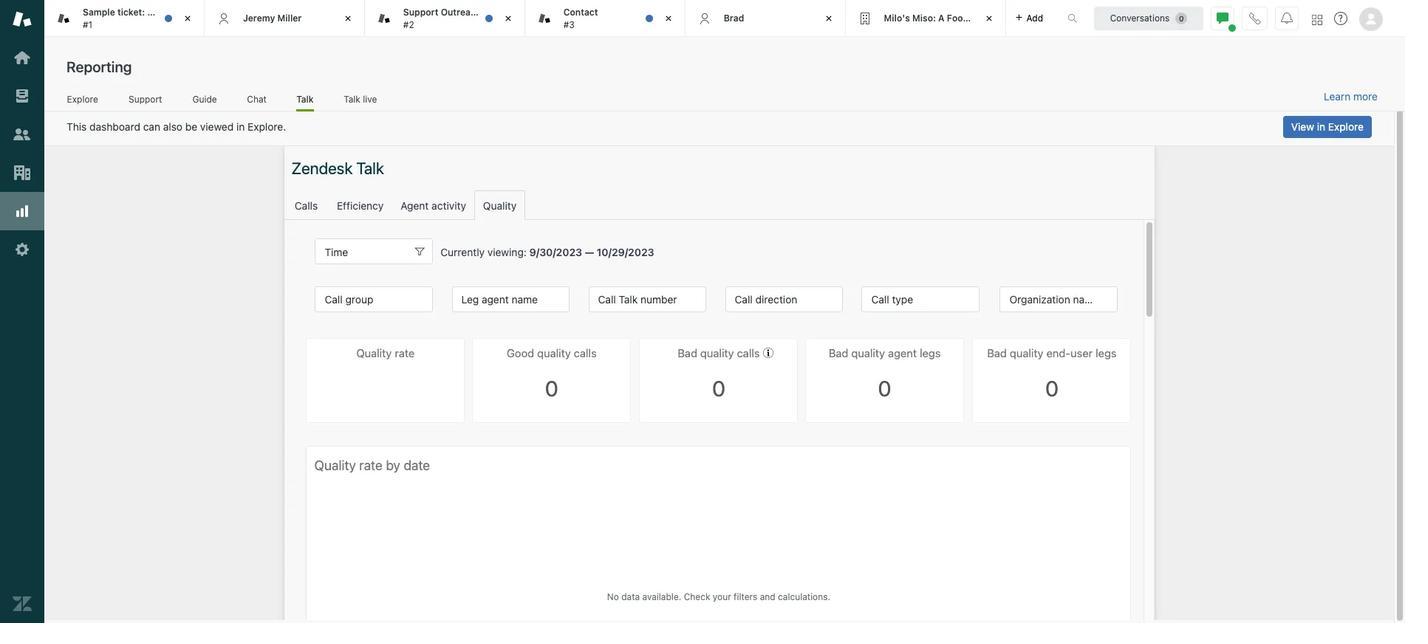 Task type: vqa. For each thing, say whether or not it's contained in the screenshot.


Task type: describe. For each thing, give the bounding box(es) containing it.
more
[[1354, 90, 1378, 103]]

view
[[1292, 120, 1315, 133]]

talk link
[[297, 94, 314, 112]]

miller
[[278, 12, 302, 24]]

explore inside button
[[1329, 120, 1364, 133]]

talk live link
[[343, 94, 378, 109]]

tab containing support outreach
[[365, 0, 525, 37]]

jeremy
[[243, 12, 275, 24]]

talk for talk live
[[344, 94, 361, 105]]

talk live
[[344, 94, 377, 105]]

jeremy miller
[[243, 12, 302, 24]]

miso:
[[913, 12, 936, 24]]

support for support outreach #2
[[403, 7, 439, 18]]

get started image
[[13, 48, 32, 67]]

views image
[[13, 86, 32, 106]]

foodlez
[[947, 12, 982, 24]]

jeremy miller tab
[[205, 0, 365, 37]]

also
[[163, 120, 183, 133]]

subsidiary
[[984, 12, 1030, 24]]

be
[[185, 120, 197, 133]]

guide
[[192, 94, 217, 105]]

add
[[1027, 12, 1044, 23]]

contact #3
[[564, 7, 598, 30]]

0 vertical spatial explore
[[67, 94, 98, 105]]

zendesk products image
[[1313, 14, 1323, 25]]

zendesk image
[[13, 595, 32, 614]]

milo's miso: a foodlez subsidiary
[[884, 12, 1030, 24]]

close image for sample ticket: meet the ticket
[[180, 11, 195, 26]]

live
[[363, 94, 377, 105]]

viewed
[[200, 120, 234, 133]]

contact
[[564, 7, 598, 18]]

ticket
[[188, 7, 213, 18]]



Task type: locate. For each thing, give the bounding box(es) containing it.
1 vertical spatial explore
[[1329, 120, 1364, 133]]

1 talk from the left
[[297, 94, 314, 105]]

support up can
[[129, 94, 162, 105]]

3 close image from the left
[[982, 11, 997, 26]]

1 in from the left
[[237, 120, 245, 133]]

explore down learn more link at the right top of the page
[[1329, 120, 1364, 133]]

close image right foodlez on the top of page
[[982, 11, 997, 26]]

a
[[939, 12, 945, 24]]

conversations
[[1111, 12, 1170, 23]]

#1
[[83, 19, 92, 30]]

reporting
[[67, 58, 132, 75]]

3 tab from the left
[[525, 0, 686, 37]]

customers image
[[13, 125, 32, 144]]

close image right meet
[[180, 11, 195, 26]]

notifications image
[[1282, 12, 1293, 24]]

close image
[[341, 11, 355, 26], [661, 11, 676, 26], [822, 11, 836, 26]]

1 vertical spatial support
[[129, 94, 162, 105]]

in right view
[[1318, 120, 1326, 133]]

explore up this
[[67, 94, 98, 105]]

2 horizontal spatial close image
[[982, 11, 997, 26]]

view in explore button
[[1284, 116, 1372, 138]]

support up #2
[[403, 7, 439, 18]]

outreach
[[441, 7, 481, 18]]

tabs tab list
[[44, 0, 1052, 37]]

learn more link
[[1324, 90, 1378, 103]]

can
[[143, 120, 160, 133]]

0 horizontal spatial close image
[[180, 11, 195, 26]]

chat link
[[247, 94, 267, 109]]

close image for jeremy miller
[[341, 11, 355, 26]]

close image inside brad tab
[[822, 11, 836, 26]]

talk right 'chat'
[[297, 94, 314, 105]]

organizations image
[[13, 163, 32, 183]]

explore.
[[248, 120, 286, 133]]

button displays agent's chat status as online. image
[[1217, 12, 1229, 24]]

close image
[[180, 11, 195, 26], [501, 11, 516, 26], [982, 11, 997, 26]]

in right viewed
[[237, 120, 245, 133]]

support outreach #2
[[403, 7, 481, 30]]

tab containing contact
[[525, 0, 686, 37]]

close image for support outreach
[[501, 11, 516, 26]]

support link
[[128, 94, 163, 109]]

2 talk from the left
[[344, 94, 361, 105]]

support for support
[[129, 94, 162, 105]]

explore link
[[67, 94, 99, 109]]

conversations button
[[1095, 6, 1204, 30]]

zendesk support image
[[13, 10, 32, 29]]

close image left brad at the top
[[661, 11, 676, 26]]

sample
[[83, 7, 115, 18]]

2 in from the left
[[1318, 120, 1326, 133]]

brad
[[724, 12, 745, 24]]

1 horizontal spatial support
[[403, 7, 439, 18]]

admin image
[[13, 240, 32, 259]]

in inside button
[[1318, 120, 1326, 133]]

1 horizontal spatial explore
[[1329, 120, 1364, 133]]

1 horizontal spatial in
[[1318, 120, 1326, 133]]

sample ticket: meet the ticket #1
[[83, 7, 213, 30]]

support inside 'support outreach #2'
[[403, 7, 439, 18]]

0 horizontal spatial talk
[[297, 94, 314, 105]]

0 vertical spatial support
[[403, 7, 439, 18]]

1 horizontal spatial talk
[[344, 94, 361, 105]]

0 horizontal spatial close image
[[341, 11, 355, 26]]

support
[[403, 7, 439, 18], [129, 94, 162, 105]]

in
[[237, 120, 245, 133], [1318, 120, 1326, 133]]

milo's
[[884, 12, 910, 24]]

dashboard
[[89, 120, 140, 133]]

learn more
[[1324, 90, 1378, 103]]

milo's miso: a foodlez subsidiary tab
[[846, 0, 1030, 37]]

learn
[[1324, 90, 1351, 103]]

2 close image from the left
[[661, 11, 676, 26]]

1 horizontal spatial close image
[[661, 11, 676, 26]]

chat
[[247, 94, 267, 105]]

#3
[[564, 19, 575, 30]]

explore
[[67, 94, 98, 105], [1329, 120, 1364, 133]]

#2
[[403, 19, 414, 30]]

2 horizontal spatial close image
[[822, 11, 836, 26]]

talk
[[297, 94, 314, 105], [344, 94, 361, 105]]

the
[[172, 7, 186, 18]]

talk left live
[[344, 94, 361, 105]]

1 horizontal spatial close image
[[501, 11, 516, 26]]

close image for brad
[[822, 11, 836, 26]]

2 close image from the left
[[501, 11, 516, 26]]

1 close image from the left
[[341, 11, 355, 26]]

this
[[67, 120, 87, 133]]

close image inside the jeremy miller tab
[[341, 11, 355, 26]]

add button
[[1006, 0, 1052, 36]]

1 close image from the left
[[180, 11, 195, 26]]

tab
[[44, 0, 213, 37], [365, 0, 525, 37], [525, 0, 686, 37]]

brad tab
[[686, 0, 846, 37]]

close image right the outreach
[[501, 11, 516, 26]]

close image left milo's
[[822, 11, 836, 26]]

main element
[[0, 0, 44, 624]]

tab containing sample ticket: meet the ticket
[[44, 0, 213, 37]]

3 close image from the left
[[822, 11, 836, 26]]

ticket:
[[117, 7, 145, 18]]

0 horizontal spatial in
[[237, 120, 245, 133]]

1 tab from the left
[[44, 0, 213, 37]]

this dashboard can also be viewed in explore.
[[67, 120, 286, 133]]

close image right miller
[[341, 11, 355, 26]]

guide link
[[192, 94, 217, 109]]

view in explore
[[1292, 120, 1364, 133]]

support inside "link"
[[129, 94, 162, 105]]

meet
[[147, 7, 169, 18]]

close image inside milo's miso: a foodlez subsidiary tab
[[982, 11, 997, 26]]

0 horizontal spatial support
[[129, 94, 162, 105]]

get help image
[[1335, 12, 1348, 25]]

0 horizontal spatial explore
[[67, 94, 98, 105]]

2 tab from the left
[[365, 0, 525, 37]]

reporting image
[[13, 202, 32, 221]]

talk for talk link
[[297, 94, 314, 105]]



